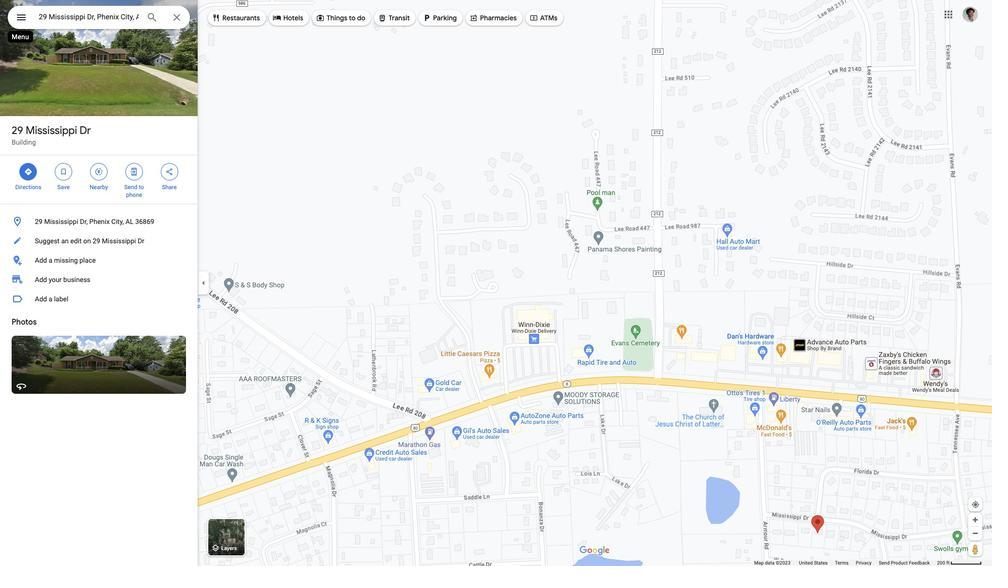 Task type: locate. For each thing, give the bounding box(es) containing it.
add for add a label
[[35, 296, 47, 303]]

map data ©2023
[[754, 561, 792, 566]]

city,
[[111, 218, 124, 226]]

add inside button
[[35, 296, 47, 303]]

0 horizontal spatial dr
[[80, 124, 91, 138]]

29
[[12, 124, 23, 138], [35, 218, 43, 226], [93, 237, 100, 245]]

save
[[57, 184, 70, 191]]

a inside button
[[49, 257, 52, 264]]


[[16, 11, 27, 24]]

send for send to phone
[[124, 184, 137, 191]]

footer
[[754, 560, 937, 567]]

ft
[[946, 561, 950, 566]]

0 horizontal spatial to
[[139, 184, 144, 191]]

1 vertical spatial add
[[35, 276, 47, 284]]

send
[[124, 184, 137, 191], [879, 561, 890, 566]]

2 a from the top
[[49, 296, 52, 303]]

add a missing place
[[35, 257, 96, 264]]

29 up the building
[[12, 124, 23, 138]]

zoom in image
[[972, 517, 979, 524]]

1 vertical spatial 29
[[35, 218, 43, 226]]

business
[[63, 276, 90, 284]]

29 for dr,
[[35, 218, 43, 226]]

mississippi inside suggest an edit on 29 mississippi dr button
[[102, 237, 136, 245]]

None field
[[39, 11, 139, 23]]

a
[[49, 257, 52, 264], [49, 296, 52, 303]]

mississippi
[[26, 124, 77, 138], [44, 218, 78, 226], [102, 237, 136, 245]]

atms
[[540, 14, 558, 22]]

29 Mississippi Dr, Phenix City, AL 36869 field
[[8, 6, 190, 29]]

1 horizontal spatial dr
[[138, 237, 144, 245]]

google maps element
[[0, 0, 992, 567]]

mississippi inside '29 mississippi dr, phenix city, al 36869' button
[[44, 218, 78, 226]]

send inside send to phone
[[124, 184, 137, 191]]

0 vertical spatial a
[[49, 257, 52, 264]]

1 vertical spatial send
[[879, 561, 890, 566]]

0 vertical spatial 29
[[12, 124, 23, 138]]

send inside 'button'
[[879, 561, 890, 566]]

footer containing map data ©2023
[[754, 560, 937, 567]]

29 mississippi dr, phenix city, al 36869
[[35, 218, 154, 226]]

29 mississippi dr building
[[12, 124, 91, 146]]

a left label
[[49, 296, 52, 303]]


[[529, 13, 538, 23]]

terms button
[[835, 560, 849, 567]]

to left do
[[349, 14, 356, 22]]

states
[[814, 561, 828, 566]]

a inside button
[[49, 296, 52, 303]]

1 horizontal spatial 29
[[35, 218, 43, 226]]

dr
[[80, 124, 91, 138], [138, 237, 144, 245]]

2 vertical spatial mississippi
[[102, 237, 136, 245]]

2 vertical spatial 29
[[93, 237, 100, 245]]


[[273, 13, 281, 23]]

200
[[937, 561, 945, 566]]

none field inside the 29 mississippi dr, phenix city, al 36869 field
[[39, 11, 139, 23]]


[[24, 167, 33, 177]]

1 vertical spatial dr
[[138, 237, 144, 245]]

 parking
[[422, 13, 457, 23]]

29 inside "29 mississippi dr building"
[[12, 124, 23, 138]]

29 right on
[[93, 237, 100, 245]]

29 mississippi dr main content
[[0, 0, 198, 567]]

1 add from the top
[[35, 257, 47, 264]]

restaurants
[[222, 14, 260, 22]]

0 horizontal spatial send
[[124, 184, 137, 191]]

1 vertical spatial a
[[49, 296, 52, 303]]


[[378, 13, 387, 23]]

mississippi down city,
[[102, 237, 136, 245]]

suggest an edit on 29 mississippi dr
[[35, 237, 144, 245]]

2 add from the top
[[35, 276, 47, 284]]

mississippi inside "29 mississippi dr building"
[[26, 124, 77, 138]]

show your location image
[[971, 501, 980, 510]]

add left label
[[35, 296, 47, 303]]

to
[[349, 14, 356, 22], [139, 184, 144, 191]]

dr inside "29 mississippi dr building"
[[80, 124, 91, 138]]

send product feedback
[[879, 561, 930, 566]]

 hotels
[[273, 13, 303, 23]]

add left your
[[35, 276, 47, 284]]

 search field
[[8, 6, 190, 31]]

0 vertical spatial add
[[35, 257, 47, 264]]

add a label
[[35, 296, 68, 303]]

1 horizontal spatial send
[[879, 561, 890, 566]]

a for missing
[[49, 257, 52, 264]]

1 vertical spatial to
[[139, 184, 144, 191]]

1 vertical spatial mississippi
[[44, 218, 78, 226]]

directions
[[15, 184, 41, 191]]

add for add a missing place
[[35, 257, 47, 264]]

3 add from the top
[[35, 296, 47, 303]]

add a label button
[[0, 290, 198, 309]]

add
[[35, 257, 47, 264], [35, 276, 47, 284], [35, 296, 47, 303]]

send up phone
[[124, 184, 137, 191]]

to up phone
[[139, 184, 144, 191]]

 restaurants
[[212, 13, 260, 23]]

mississippi for dr,
[[44, 218, 78, 226]]

label
[[54, 296, 68, 303]]

dr inside button
[[138, 237, 144, 245]]

collapse side panel image
[[198, 278, 209, 289]]

200 ft button
[[937, 561, 982, 566]]

0 vertical spatial to
[[349, 14, 356, 22]]

0 horizontal spatial 29
[[12, 124, 23, 138]]

mississippi up the building
[[26, 124, 77, 138]]

map
[[754, 561, 764, 566]]

add inside button
[[35, 257, 47, 264]]

29 up suggest
[[35, 218, 43, 226]]

0 vertical spatial dr
[[80, 124, 91, 138]]

a left missing
[[49, 257, 52, 264]]

2 vertical spatial add
[[35, 296, 47, 303]]

add a missing place button
[[0, 251, 198, 270]]

privacy
[[856, 561, 872, 566]]

place
[[79, 257, 96, 264]]

send left product
[[879, 561, 890, 566]]

on
[[83, 237, 91, 245]]

add down suggest
[[35, 257, 47, 264]]

1 a from the top
[[49, 257, 52, 264]]

transit
[[389, 14, 410, 22]]

1 horizontal spatial to
[[349, 14, 356, 22]]

 transit
[[378, 13, 410, 23]]

0 vertical spatial mississippi
[[26, 124, 77, 138]]

building
[[12, 139, 36, 146]]

mississippi up an
[[44, 218, 78, 226]]

show street view coverage image
[[968, 543, 982, 557]]

your
[[49, 276, 62, 284]]


[[130, 167, 138, 177]]

0 vertical spatial send
[[124, 184, 137, 191]]

phone
[[126, 192, 142, 199]]

missing
[[54, 257, 78, 264]]



Task type: vqa. For each thing, say whether or not it's contained in the screenshot.


Task type: describe. For each thing, give the bounding box(es) containing it.

[[165, 167, 174, 177]]

do
[[357, 14, 365, 22]]

things
[[327, 14, 347, 22]]

actions for 29 mississippi dr region
[[0, 156, 198, 204]]

united states button
[[799, 560, 828, 567]]

200 ft
[[937, 561, 950, 566]]

phenix
[[89, 218, 110, 226]]

photos
[[12, 318, 37, 327]]

 atms
[[529, 13, 558, 23]]

google account: tariq douglas  
(tariq.douglas@adept.ai) image
[[963, 7, 978, 22]]

to inside the  things to do
[[349, 14, 356, 22]]

2 horizontal spatial 29
[[93, 237, 100, 245]]

suggest
[[35, 237, 60, 245]]

an
[[61, 237, 69, 245]]

product
[[891, 561, 908, 566]]

 things to do
[[316, 13, 365, 23]]

privacy button
[[856, 560, 872, 567]]

united states
[[799, 561, 828, 566]]

layers
[[221, 546, 237, 552]]

send product feedback button
[[879, 560, 930, 567]]

terms
[[835, 561, 849, 566]]

data
[[765, 561, 775, 566]]

united
[[799, 561, 813, 566]]


[[94, 167, 103, 177]]

29 for dr
[[12, 124, 23, 138]]

zoom out image
[[972, 530, 979, 538]]

add for add your business
[[35, 276, 47, 284]]

footer inside the google maps element
[[754, 560, 937, 567]]

29 mississippi dr, phenix city, al 36869 button
[[0, 212, 198, 232]]

©2023
[[776, 561, 790, 566]]


[[316, 13, 325, 23]]

edit
[[70, 237, 82, 245]]

dr,
[[80, 218, 88, 226]]


[[469, 13, 478, 23]]

parking
[[433, 14, 457, 22]]


[[59, 167, 68, 177]]

pharmacies
[[480, 14, 517, 22]]

 pharmacies
[[469, 13, 517, 23]]


[[422, 13, 431, 23]]

a for label
[[49, 296, 52, 303]]

36869
[[135, 218, 154, 226]]

nearby
[[90, 184, 108, 191]]

feedback
[[909, 561, 930, 566]]


[[212, 13, 220, 23]]

 button
[[8, 6, 35, 31]]

send for send product feedback
[[879, 561, 890, 566]]

al
[[125, 218, 134, 226]]

add your business link
[[0, 270, 198, 290]]

suggest an edit on 29 mississippi dr button
[[0, 232, 198, 251]]

hotels
[[283, 14, 303, 22]]

send to phone
[[124, 184, 144, 199]]

to inside send to phone
[[139, 184, 144, 191]]

mississippi for dr
[[26, 124, 77, 138]]

share
[[162, 184, 177, 191]]

add your business
[[35, 276, 90, 284]]



